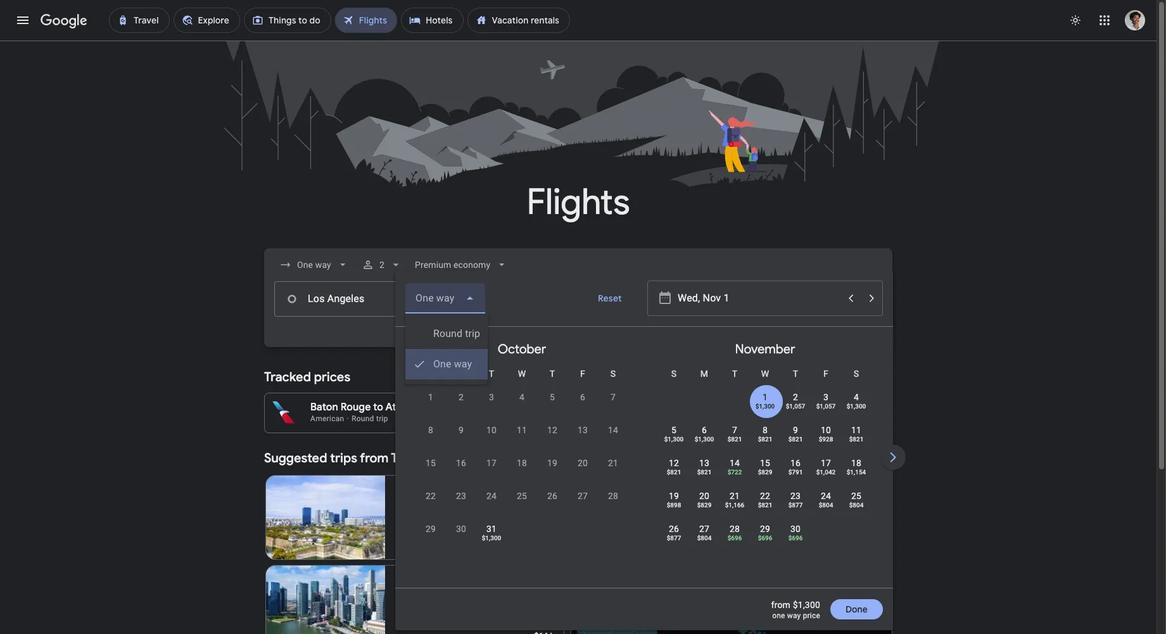 Task type: describe. For each thing, give the bounding box(es) containing it.
$1,300 for 6
[[695, 436, 715, 443]]

wed, oct 18 element
[[517, 457, 527, 470]]

14 for 14
[[608, 425, 619, 435]]

fri, nov 24 element
[[821, 490, 832, 503]]

22 button
[[416, 490, 446, 520]]

1 $1,300
[[756, 392, 775, 410]]

wed, nov 8 element
[[763, 424, 768, 437]]

fri, oct 20 element
[[578, 457, 588, 470]]

16 inside osaka tue, jan 16
[[432, 500, 442, 510]]

$829 for 20
[[698, 502, 712, 509]]

, 1300 us dollars element for 1
[[756, 403, 775, 410]]

4 button
[[507, 391, 537, 421]]

$722
[[728, 469, 742, 476]]

american
[[311, 415, 344, 423]]

mon, oct 23 element
[[456, 490, 467, 503]]

main menu image
[[15, 13, 30, 28]]

22 $821
[[758, 491, 773, 509]]

prices
[[314, 370, 351, 385]]

sat, nov 11 element
[[852, 424, 862, 437]]

8 $821
[[758, 425, 773, 443]]

27 for 27
[[578, 491, 588, 501]]

reset button
[[583, 283, 638, 314]]

$1,300 for 1
[[756, 403, 775, 410]]

Flight search field
[[254, 248, 1131, 631]]

tue, oct 3 element
[[489, 391, 494, 404]]

17 $1,042
[[817, 458, 836, 476]]

$829 for 15
[[758, 469, 773, 476]]

rouge
[[341, 401, 371, 414]]

tue, nov 28 element
[[730, 523, 740, 536]]

9 for 9 $821
[[794, 425, 799, 435]]

thu, nov 30 element
[[791, 523, 801, 536]]

wed, oct 11 element
[[517, 424, 527, 437]]

departure text field for 2nd option from the bottom of the the select your ticket type. list box
[[678, 281, 840, 316]]

november
[[735, 342, 796, 357]]

11 button
[[507, 424, 537, 454]]

sun, nov 12 element
[[669, 457, 679, 470]]

1 for 1 $1,300
[[763, 392, 768, 402]]

osaka
[[395, 486, 425, 499]]

, 1300 us dollars element for 4
[[847, 403, 867, 410]]

reset
[[599, 293, 622, 304]]

28 $696
[[728, 524, 742, 542]]

15 for 15
[[426, 458, 436, 468]]

7 button
[[598, 391, 629, 421]]

2 inside popup button
[[380, 260, 385, 270]]

3 for 3 $1,057
[[824, 392, 829, 402]]

sat, nov 4 element
[[854, 391, 859, 404]]

mon, oct 16 element
[[456, 457, 467, 470]]

wed, nov 29 element
[[761, 523, 771, 536]]

6 $1,300
[[695, 425, 715, 443]]

13 button
[[568, 424, 598, 454]]

flights
[[527, 180, 630, 225]]

tracked prices
[[264, 370, 351, 385]]

8 button
[[416, 424, 446, 454]]

, 821 us dollars element for 22
[[758, 502, 773, 509]]

30 for 30 $696
[[791, 524, 801, 534]]

october row group
[[401, 332, 644, 583]]

4 s from the left
[[854, 369, 860, 379]]

, 898 us dollars element
[[667, 502, 682, 509]]

10 for 10 $928
[[821, 425, 832, 435]]

, 1057 us dollars element for 2
[[786, 403, 806, 410]]

$898
[[667, 502, 682, 509]]

7 $821
[[728, 425, 742, 443]]

$821 for 12
[[667, 469, 682, 476]]

, 877 us dollars element for 23
[[789, 502, 803, 509]]

23 for 23 $877
[[791, 491, 801, 501]]

14 for 14 $722
[[730, 458, 740, 468]]

13 for 13 $821
[[700, 458, 710, 468]]

8 for 8
[[428, 425, 434, 435]]

sat, oct 14 element
[[608, 424, 619, 437]]

price
[[803, 612, 821, 621]]

12 button
[[537, 424, 568, 454]]

fri, oct 13 element
[[578, 424, 588, 437]]

$821 for 8
[[758, 436, 773, 443]]

20 button
[[568, 457, 598, 487]]

30 for 30
[[456, 524, 467, 534]]

27 $804
[[698, 524, 712, 542]]

, 1300 us dollars element for 31
[[482, 535, 502, 542]]

$928
[[819, 436, 834, 443]]

sun, nov 5 element
[[672, 424, 677, 437]]

round trip
[[352, 415, 388, 423]]

$1,057 for 3
[[817, 403, 836, 410]]

4 $1,300
[[847, 392, 867, 410]]

view all
[[846, 372, 878, 383]]

, 821 us dollars element for 8
[[758, 436, 773, 443]]

explore destinations
[[792, 453, 878, 465]]

$804 for 25
[[850, 502, 864, 509]]

change appearance image
[[1061, 5, 1091, 35]]

1 for 1
[[428, 392, 434, 402]]

7 for 7 $821
[[733, 425, 738, 435]]

2 inside 2 $1,057
[[794, 392, 799, 402]]

18 for 18
[[517, 458, 527, 468]]

15 button
[[416, 457, 446, 487]]

5 $1,300
[[665, 425, 684, 443]]

, 1042 us dollars element
[[817, 469, 836, 476]]

1 s from the left
[[428, 369, 434, 379]]

more info image
[[870, 401, 882, 414]]

$791
[[789, 469, 803, 476]]

$1,042
[[817, 469, 836, 476]]

3 for 3
[[489, 392, 494, 402]]

tue,
[[395, 500, 412, 510]]

$1,300 for 5
[[665, 436, 684, 443]]

10 button
[[477, 424, 507, 454]]

11 for 11
[[517, 425, 527, 435]]

way
[[788, 612, 801, 621]]

12 for 12 $821
[[669, 458, 679, 468]]

24 button
[[477, 490, 507, 520]]

17 button
[[477, 457, 507, 487]]

, 928 us dollars element
[[819, 436, 834, 443]]

31 $1,300
[[482, 524, 502, 542]]

10 for 10
[[487, 425, 497, 435]]

, 696 us dollars element for 30
[[789, 535, 803, 542]]

singapore wed, jan 10
[[395, 576, 445, 600]]

19 $898
[[667, 491, 682, 509]]

, 829 us dollars element for 20
[[698, 502, 712, 509]]

row containing 26
[[659, 517, 811, 553]]

from $1,300 one way price
[[772, 600, 821, 621]]

trips
[[330, 451, 357, 466]]

done
[[846, 604, 868, 615]]

, 1300 us dollars element for 5
[[665, 436, 684, 443]]

done button
[[831, 595, 884, 625]]

mon, nov 13 element
[[700, 457, 710, 470]]

6 button
[[568, 391, 598, 421]]

$821 for 13
[[698, 469, 712, 476]]

tue, oct 17 element
[[487, 457, 497, 470]]

, 804 us dollars element for 24
[[819, 502, 834, 509]]

singapore
[[395, 576, 444, 589]]

24 $804
[[819, 491, 834, 509]]

f for november
[[824, 369, 829, 379]]

baton rouge to atlanta
[[311, 401, 420, 414]]

16 for 16
[[456, 458, 467, 468]]

16 button
[[446, 457, 477, 487]]

thu, nov 23 element
[[791, 490, 801, 503]]

924 US dollars text field
[[542, 401, 565, 414]]

29 for 29 $696
[[761, 524, 771, 534]]

25 button
[[507, 490, 537, 520]]

, 696 us dollars element for 29
[[758, 535, 773, 542]]

mon, oct 2 element
[[459, 391, 464, 404]]

25 for 25
[[517, 491, 527, 501]]

tue, oct 10 element
[[487, 424, 497, 437]]

october
[[498, 342, 547, 357]]

9 for 9
[[459, 425, 464, 435]]

23 $877
[[789, 491, 803, 509]]

mon, nov 6 element
[[702, 424, 707, 437]]

, 877 us dollars element for 26
[[667, 535, 682, 542]]

mon, nov 20 element
[[700, 490, 710, 503]]

22 for 22 $821
[[761, 491, 771, 501]]

3 s from the left
[[672, 369, 677, 379]]

26 for 26 $877
[[669, 524, 679, 534]]

$924
[[542, 401, 565, 414]]

from inside 'region'
[[360, 451, 389, 466]]

6 for 6
[[581, 392, 586, 402]]

row containing 29
[[416, 517, 507, 553]]

suggested trips from tokyo region
[[264, 444, 893, 634]]

21 $1,166
[[726, 491, 745, 509]]

, 821 us dollars element for 7
[[728, 436, 742, 443]]

14 button
[[598, 424, 629, 454]]

explore
[[792, 453, 824, 465]]

all
[[869, 372, 878, 383]]

14 $722
[[728, 458, 742, 476]]

8 for 8 $821
[[763, 425, 768, 435]]

row containing 15
[[416, 451, 629, 487]]

sat, nov 18 element
[[852, 457, 862, 470]]

suggested trips from tokyo
[[264, 451, 426, 466]]

$804 for 24
[[819, 502, 834, 509]]

15 $829
[[758, 458, 773, 476]]

$804 for 27
[[698, 535, 712, 542]]

thu, oct 12 element
[[548, 424, 558, 437]]

11 $821
[[850, 425, 864, 443]]

$696 for 29
[[758, 535, 773, 542]]

16 for 16 $791
[[791, 458, 801, 468]]

departure text field for "grid" containing october
[[678, 282, 840, 316]]

mon, oct 30 element
[[456, 523, 467, 536]]

21 for 21
[[608, 458, 619, 468]]

, 1300 us dollars element for 6
[[695, 436, 715, 443]]

, 821 us dollars element for 12
[[667, 469, 682, 476]]

thu, nov 2 element
[[794, 391, 799, 404]]

2 s from the left
[[611, 369, 616, 379]]

, 791 us dollars element
[[789, 469, 803, 476]]

explore destinations button
[[777, 449, 893, 469]]

28 button
[[598, 490, 629, 520]]

m for october
[[457, 369, 465, 379]]

sun, oct 1 element
[[428, 391, 434, 404]]

wed,
[[395, 590, 415, 600]]

, 1057 us dollars element for 3
[[817, 403, 836, 410]]

16 $791
[[789, 458, 803, 476]]

suggested
[[264, 451, 327, 466]]

25 $804
[[850, 491, 864, 509]]

10 $928
[[819, 425, 834, 443]]

thu, nov 16 element
[[791, 457, 801, 470]]

18 $1,154
[[847, 458, 867, 476]]

sat, oct 7 element
[[611, 391, 616, 404]]

$696 for 28
[[728, 535, 742, 542]]

3 button
[[477, 391, 507, 421]]



Task type: vqa. For each thing, say whether or not it's contained in the screenshot.
left 27
yes



Task type: locate. For each thing, give the bounding box(es) containing it.
1 18 from the left
[[517, 458, 527, 468]]

0 vertical spatial 6
[[581, 392, 586, 402]]

11 down 4 button
[[517, 425, 527, 435]]

29 down 22 button
[[426, 524, 436, 534]]

, 804 us dollars element for 27
[[698, 535, 712, 542]]

21 up , 1166 us dollars element on the bottom right
[[730, 491, 740, 501]]

, 1057 us dollars element up thu, nov 9 element
[[786, 403, 806, 410]]

26 for 26
[[548, 491, 558, 501]]

wed, nov 15 element
[[761, 457, 771, 470]]

, 696 us dollars element right '28 $696'
[[758, 535, 773, 542]]

28
[[608, 491, 619, 501], [730, 524, 740, 534]]

9 down 2 button
[[459, 425, 464, 435]]

24 inside 24 $804
[[821, 491, 832, 501]]

13 $821
[[698, 458, 712, 476]]

13 down 6 button
[[578, 425, 588, 435]]

m
[[457, 369, 465, 379], [701, 369, 709, 379]]

15 down 8 button
[[426, 458, 436, 468]]

0 horizontal spatial 14
[[608, 425, 619, 435]]

1 horizontal spatial 5
[[672, 425, 677, 435]]

15
[[426, 458, 436, 468], [761, 458, 771, 468]]

thu, oct 19 element
[[548, 457, 558, 470]]

sun, oct 29 element
[[426, 523, 436, 536]]

, 821 us dollars element for 11
[[850, 436, 864, 443]]

one
[[773, 612, 786, 621]]

thu, oct 26 element
[[548, 490, 558, 503]]

2 23 from the left
[[791, 491, 801, 501]]

0 horizontal spatial 10
[[435, 590, 445, 600]]

5 for 5 $1,300
[[672, 425, 677, 435]]

4 inside '4 $1,300'
[[854, 392, 859, 402]]

4 right tue, oct 3 element
[[520, 392, 525, 402]]

from inside from $1,300 one way price
[[772, 600, 791, 610]]

15 inside button
[[426, 458, 436, 468]]

option
[[406, 319, 488, 349], [406, 349, 488, 380]]

jan inside osaka tue, jan 16
[[414, 500, 429, 510]]

row containing 19
[[659, 484, 872, 520]]

next image
[[878, 442, 909, 473]]

$821 up "destinations"
[[850, 436, 864, 443]]

1 horizontal spatial 30
[[791, 524, 801, 534]]

0 horizontal spatial , 804 us dollars element
[[698, 535, 712, 542]]

None text field
[[274, 281, 453, 317]]

3 , 696 us dollars element from the left
[[789, 535, 803, 542]]

1 $696 from the left
[[728, 535, 742, 542]]

, 821 us dollars element for 9
[[789, 436, 803, 443]]

wed, oct 4 element
[[520, 391, 525, 404]]

$821 for 11
[[850, 436, 864, 443]]

0 horizontal spatial 7
[[611, 392, 616, 402]]

29 button
[[416, 523, 446, 553]]

sun, nov 26 element
[[669, 523, 679, 536]]

tokyo
[[391, 451, 426, 466]]

23 down 16 button
[[456, 491, 467, 501]]

from right the trips on the left
[[360, 451, 389, 466]]

2 8 from the left
[[763, 425, 768, 435]]

0 vertical spatial 19
[[548, 458, 558, 468]]

osaka tue, jan 16
[[395, 486, 442, 510]]

, 821 us dollars element for 13
[[698, 469, 712, 476]]

row containing 5
[[659, 418, 872, 454]]

22 right osaka
[[426, 491, 436, 501]]

1 f from the left
[[581, 369, 586, 379]]

$1,300 for from $1,300
[[793, 600, 821, 610]]

29
[[426, 524, 436, 534], [761, 524, 771, 534]]

$1,300 for 31
[[482, 535, 502, 542]]

f
[[581, 369, 586, 379], [824, 369, 829, 379]]

sun, oct 15 element
[[426, 457, 436, 470]]

2 9 from the left
[[794, 425, 799, 435]]

sat, nov 25 element
[[852, 490, 862, 503]]

31
[[487, 524, 497, 534]]

2 option from the top
[[406, 349, 488, 380]]

26 down , 898 us dollars element
[[669, 524, 679, 534]]

16 inside 16 button
[[456, 458, 467, 468]]

from up "one"
[[772, 600, 791, 610]]

6
[[581, 392, 586, 402], [702, 425, 707, 435]]

5 for 5
[[550, 392, 555, 402]]

30 $696
[[789, 524, 803, 542]]

row
[[416, 380, 629, 421], [750, 380, 872, 421], [416, 418, 629, 454], [659, 418, 872, 454], [416, 451, 629, 487], [659, 451, 872, 487], [416, 484, 629, 520], [659, 484, 872, 520], [416, 517, 507, 553], [659, 517, 811, 553]]

$877 up "thu, nov 30" element at the right
[[789, 502, 803, 509]]

$821
[[728, 436, 742, 443], [758, 436, 773, 443], [789, 436, 803, 443], [850, 436, 864, 443], [667, 469, 682, 476], [698, 469, 712, 476], [758, 502, 773, 509]]

2 30 from the left
[[791, 524, 801, 534]]

10
[[487, 425, 497, 435], [821, 425, 832, 435], [435, 590, 445, 600]]

4 inside button
[[520, 392, 525, 402]]

1 vertical spatial 5
[[672, 425, 677, 435]]

22 down 15 $829
[[761, 491, 771, 501]]

13 for 13
[[578, 425, 588, 435]]

3
[[489, 392, 494, 402], [824, 392, 829, 402]]

8 inside 8 button
[[428, 425, 434, 435]]

, 1166 us dollars element
[[726, 502, 745, 509]]

select your ticket type. list box
[[406, 314, 488, 385]]

1 m from the left
[[457, 369, 465, 379]]

2 button
[[357, 250, 407, 280]]

6 inside button
[[581, 392, 586, 402]]

w inside november row group
[[762, 369, 770, 379]]

17 up $1,042
[[821, 458, 832, 468]]

1 button
[[416, 391, 446, 421]]

1 t from the left
[[489, 369, 495, 379]]

0 horizontal spatial 21
[[608, 458, 619, 468]]

, 1300 us dollars element down 31
[[482, 535, 502, 542]]

, 804 us dollars element left '28 $696'
[[698, 535, 712, 542]]

$877 left 27 $804
[[667, 535, 682, 542]]

29 inside button
[[426, 524, 436, 534]]

20 for 20 $829
[[700, 491, 710, 501]]

, 696 us dollars element
[[728, 535, 742, 542], [758, 535, 773, 542], [789, 535, 803, 542]]

20 down 13 "button"
[[578, 458, 588, 468]]

1 horizontal spatial 12
[[669, 458, 679, 468]]

0 vertical spatial 28
[[608, 491, 619, 501]]

7 for 7
[[611, 392, 616, 402]]

$1,300
[[756, 403, 775, 410], [847, 403, 867, 410], [665, 436, 684, 443], [695, 436, 715, 443], [482, 535, 502, 542], [793, 600, 821, 610]]

27 inside button
[[578, 491, 588, 501]]

m up mon, nov 6 element
[[701, 369, 709, 379]]

, 829 us dollars element for 15
[[758, 469, 773, 476]]

, 821 us dollars element up sun, nov 19 element
[[667, 469, 682, 476]]

grid containing october
[[401, 332, 1131, 596]]

$696 right 27 $804
[[728, 535, 742, 542]]

3 left sat, nov 4 element
[[824, 392, 829, 402]]

17 inside 17 $1,042
[[821, 458, 832, 468]]

1 horizontal spatial 8
[[763, 425, 768, 435]]

13 inside 13 $821
[[700, 458, 710, 468]]

0 horizontal spatial 20
[[578, 458, 588, 468]]

, 821 us dollars element up wed, nov 29 element
[[758, 502, 773, 509]]

0 horizontal spatial 22
[[426, 491, 436, 501]]

1 left thu, nov 2 element
[[763, 392, 768, 402]]

grid inside the 'flight' 'search field'
[[401, 332, 1131, 596]]

4 for 4
[[520, 392, 525, 402]]

0 horizontal spatial 4
[[520, 392, 525, 402]]

19 up , 898 us dollars element
[[669, 491, 679, 501]]

, 1300 us dollars element up 'mon, nov 13' element
[[695, 436, 715, 443]]

20 $829
[[698, 491, 712, 509]]

12 inside 12 $821
[[669, 458, 679, 468]]

23 button
[[446, 490, 477, 520]]

1 11 from the left
[[517, 425, 527, 435]]

f for october
[[581, 369, 586, 379]]

1 horizontal spatial 18
[[852, 458, 862, 468]]

1 24 from the left
[[487, 491, 497, 501]]

29 $696
[[758, 524, 773, 542]]

12 $821
[[667, 458, 682, 476]]

fri, nov 17 element
[[821, 457, 832, 470]]

28 for 28
[[608, 491, 619, 501]]

1 horizontal spatial 9
[[794, 425, 799, 435]]

1 horizontal spatial , 877 us dollars element
[[789, 502, 803, 509]]

sun, oct 8 element
[[428, 424, 434, 437]]

11 for 11 $821
[[852, 425, 862, 435]]

0 vertical spatial 27
[[578, 491, 588, 501]]

21 inside 21 button
[[608, 458, 619, 468]]

1 vertical spatial 26
[[669, 524, 679, 534]]

26 $877
[[667, 524, 682, 542]]

27 down 20 $829 at the right bottom
[[700, 524, 710, 534]]

11 up "destinations"
[[852, 425, 862, 435]]

18 down 11 button
[[517, 458, 527, 468]]

1 horizontal spatial 1
[[763, 392, 768, 402]]

0 horizontal spatial 26
[[548, 491, 558, 501]]

2 4 from the left
[[854, 392, 859, 402]]

0 horizontal spatial 24
[[487, 491, 497, 501]]

9 inside 9 $821
[[794, 425, 799, 435]]

1 vertical spatial 12
[[669, 458, 679, 468]]

12 inside button
[[548, 425, 558, 435]]

1 horizontal spatial 11
[[852, 425, 862, 435]]

s up sun, oct 1 element
[[428, 369, 434, 379]]

1 1 from the left
[[428, 392, 434, 402]]

s up "sun, nov 5" element
[[672, 369, 677, 379]]

1 horizontal spatial 27
[[700, 524, 710, 534]]

$821 for 9
[[789, 436, 803, 443]]

22
[[426, 491, 436, 501], [761, 491, 771, 501]]

1 vertical spatial 6
[[702, 425, 707, 435]]

21 down 14 button at the right bottom
[[608, 458, 619, 468]]

1 horizontal spatial from
[[772, 600, 791, 610]]

w for october
[[518, 369, 526, 379]]

10 down 3 button
[[487, 425, 497, 435]]

3 right mon, oct 2 element
[[489, 392, 494, 402]]

, 829 us dollars element
[[758, 469, 773, 476], [698, 502, 712, 509]]

17 for 17
[[487, 458, 497, 468]]

0 horizontal spatial 3
[[489, 392, 494, 402]]

20 inside the 20 button
[[578, 458, 588, 468]]

, 1300 us dollars element
[[756, 403, 775, 410], [847, 403, 867, 410], [665, 436, 684, 443], [695, 436, 715, 443], [482, 535, 502, 542]]

21
[[608, 458, 619, 468], [730, 491, 740, 501]]

10 down singapore
[[435, 590, 445, 600]]

sat, oct 21 element
[[608, 457, 619, 470]]

0 vertical spatial , 877 us dollars element
[[789, 502, 803, 509]]

swap origin and destination. image
[[448, 292, 463, 307]]

12 for 12
[[548, 425, 558, 435]]

row group
[[887, 332, 1131, 583]]

1 horizontal spatial 14
[[730, 458, 740, 468]]

1
[[428, 392, 434, 402], [763, 392, 768, 402]]

14 inside button
[[608, 425, 619, 435]]

1 inside button
[[428, 392, 434, 402]]

More info text field
[[870, 401, 882, 417]]

$877
[[789, 502, 803, 509], [667, 535, 682, 542]]

0 horizontal spatial $1,057
[[786, 403, 806, 410]]

2 22 from the left
[[761, 491, 771, 501]]

1 vertical spatial $829
[[698, 502, 712, 509]]

20 inside 20 $829
[[700, 491, 710, 501]]

14
[[608, 425, 619, 435], [730, 458, 740, 468]]

2 , 696 us dollars element from the left
[[758, 535, 773, 542]]

0 horizontal spatial 17
[[487, 458, 497, 468]]

8 down 1 $1,300
[[763, 425, 768, 435]]

1 horizontal spatial 20
[[700, 491, 710, 501]]

3 t from the left
[[733, 369, 738, 379]]

8 down the 1 button
[[428, 425, 434, 435]]

0 horizontal spatial 23
[[456, 491, 467, 501]]

m for november
[[701, 369, 709, 379]]

fri, nov 10 element
[[821, 424, 832, 437]]

2 11 from the left
[[852, 425, 862, 435]]

to
[[373, 401, 384, 414]]

0 horizontal spatial , 1057 us dollars element
[[786, 403, 806, 410]]

view
[[846, 372, 866, 383]]

0 horizontal spatial 12
[[548, 425, 558, 435]]

23
[[456, 491, 467, 501], [791, 491, 801, 501]]

12 down 5 $1,300 at the right
[[669, 458, 679, 468]]

, 722 us dollars element
[[728, 469, 742, 476]]

7 inside button
[[611, 392, 616, 402]]

, 1154 us dollars element
[[847, 469, 867, 476]]

2 button
[[446, 391, 477, 421]]

f inside october row group
[[581, 369, 586, 379]]

f up fri, nov 3 element
[[824, 369, 829, 379]]

1 horizontal spatial 23
[[791, 491, 801, 501]]

$829 up mon, nov 27 element at bottom right
[[698, 502, 712, 509]]

17 for 17 $1,042
[[821, 458, 832, 468]]

10 inside singapore wed, jan 10
[[435, 590, 445, 600]]

1 8 from the left
[[428, 425, 434, 435]]

$1,300 inside october row group
[[482, 535, 502, 542]]

0 horizontal spatial $804
[[698, 535, 712, 542]]

16 left 23 button
[[432, 500, 442, 510]]

sat, oct 28 element
[[608, 490, 619, 503]]

25 down $1,154
[[852, 491, 862, 501]]

fri, oct 6 element
[[581, 391, 586, 404]]

, 821 us dollars element up mon, nov 20 element
[[698, 469, 712, 476]]

1 17 from the left
[[487, 458, 497, 468]]

27 inside 27 $804
[[700, 524, 710, 534]]

0 horizontal spatial m
[[457, 369, 465, 379]]

grid
[[401, 332, 1131, 596]]

, 1300 us dollars element up sun, nov 12 element
[[665, 436, 684, 443]]

1 horizontal spatial 10
[[487, 425, 497, 435]]

1 30 from the left
[[456, 524, 467, 534]]

0 horizontal spatial 28
[[608, 491, 619, 501]]

tue, oct 31 element
[[487, 523, 497, 536]]

2 t from the left
[[550, 369, 555, 379]]

29 for 29
[[426, 524, 436, 534]]

row containing 8
[[416, 418, 629, 454]]

0 horizontal spatial f
[[581, 369, 586, 379]]

2 24 from the left
[[821, 491, 832, 501]]

21 button
[[598, 457, 629, 487]]

21 for 21 $1,166
[[730, 491, 740, 501]]

2 horizontal spatial 2
[[794, 392, 799, 402]]

1 horizontal spatial 3
[[824, 392, 829, 402]]

1 horizontal spatial , 1057 us dollars element
[[817, 403, 836, 410]]

18 inside button
[[517, 458, 527, 468]]

28 inside "button"
[[608, 491, 619, 501]]

w for november
[[762, 369, 770, 379]]

0 vertical spatial 21
[[608, 458, 619, 468]]

1 horizontal spatial 25
[[852, 491, 862, 501]]

0 horizontal spatial 15
[[426, 458, 436, 468]]

thu, nov 9 element
[[794, 424, 799, 437]]

5
[[550, 392, 555, 402], [672, 425, 677, 435]]

1 horizontal spatial , 829 us dollars element
[[758, 469, 773, 476]]

0 horizontal spatial from
[[360, 451, 389, 466]]

2 m from the left
[[701, 369, 709, 379]]

22 inside 22 $821
[[761, 491, 771, 501]]

$1,300 inside from $1,300 one way price
[[793, 600, 821, 610]]

9 down 2 $1,057
[[794, 425, 799, 435]]

fri, oct 27 element
[[578, 490, 588, 503]]

2 f from the left
[[824, 369, 829, 379]]

1 w from the left
[[518, 369, 526, 379]]

13 inside "button"
[[578, 425, 588, 435]]

1 , 1057 us dollars element from the left
[[786, 403, 806, 410]]

1 vertical spatial 27
[[700, 524, 710, 534]]

$1,300 down 31
[[482, 535, 502, 542]]

jan inside singapore wed, jan 10
[[417, 590, 432, 600]]

$804 right 23 $877
[[819, 502, 834, 509]]

$1,300 left more info image
[[847, 403, 867, 410]]

jan for osaka
[[414, 500, 429, 510]]

1 horizontal spatial w
[[762, 369, 770, 379]]

24 for 24
[[487, 491, 497, 501]]

12 down $924 at bottom left
[[548, 425, 558, 435]]

1 horizontal spatial , 804 us dollars element
[[819, 502, 834, 509]]

30 down 23 button
[[456, 524, 467, 534]]

19 for 19 $898
[[669, 491, 679, 501]]

tue, nov 14 element
[[730, 457, 740, 470]]

10 up the $928
[[821, 425, 832, 435]]

1 horizontal spatial 17
[[821, 458, 832, 468]]

1 vertical spatial $877
[[667, 535, 682, 542]]

19 inside "19 $898"
[[669, 491, 679, 501]]

9 inside 9 button
[[459, 425, 464, 435]]

13 down 6 $1,300
[[700, 458, 710, 468]]

18 for 18 $1,154
[[852, 458, 862, 468]]

1 horizontal spatial 19
[[669, 491, 679, 501]]

2 29 from the left
[[761, 524, 771, 534]]

20 for 20
[[578, 458, 588, 468]]

1 22 from the left
[[426, 491, 436, 501]]

19 inside button
[[548, 458, 558, 468]]

$821 for 7
[[728, 436, 742, 443]]

tracked
[[264, 370, 311, 385]]

1 horizontal spatial 7
[[733, 425, 738, 435]]

t
[[489, 369, 495, 379], [550, 369, 555, 379], [733, 369, 738, 379], [793, 369, 799, 379]]

tue, oct 24 element
[[487, 490, 497, 503]]

4
[[520, 392, 525, 402], [854, 392, 859, 402]]

5 button
[[537, 391, 568, 421]]

2 $696 from the left
[[758, 535, 773, 542]]

27 for 27 $804
[[700, 524, 710, 534]]

m up mon, oct 2 element
[[457, 369, 465, 379]]

21 inside 21 $1,166
[[730, 491, 740, 501]]

15 inside 15 $829
[[761, 458, 771, 468]]

w inside october row group
[[518, 369, 526, 379]]

27 button
[[568, 490, 598, 520]]

7 right fri, oct 6 element at the bottom of page
[[611, 392, 616, 402]]

, 696 us dollars element for 28
[[728, 535, 742, 542]]

5 inside 5 $1,300
[[672, 425, 677, 435]]

4 for 4 $1,300
[[854, 392, 859, 402]]

$696 right 29 $696
[[789, 535, 803, 542]]

28 down 21 button
[[608, 491, 619, 501]]

24 down , 1042 us dollars element
[[821, 491, 832, 501]]

2 w from the left
[[762, 369, 770, 379]]

8
[[428, 425, 434, 435], [763, 425, 768, 435]]

8 inside 8 $821
[[763, 425, 768, 435]]

0 horizontal spatial , 829 us dollars element
[[698, 502, 712, 509]]

22 for 22
[[426, 491, 436, 501]]

round
[[352, 415, 374, 423]]

, 829 us dollars element up mon, nov 27 element at bottom right
[[698, 502, 712, 509]]

0 vertical spatial from
[[360, 451, 389, 466]]

tracked prices region
[[264, 363, 893, 434]]

s up sat, oct 7 element at the right bottom of page
[[611, 369, 616, 379]]

1 15 from the left
[[426, 458, 436, 468]]

w up wed, oct 4 element
[[518, 369, 526, 379]]

1 inside 1 $1,300
[[763, 392, 768, 402]]

sun, nov 19 element
[[669, 490, 679, 503]]

jan for singapore
[[417, 590, 432, 600]]

, 829 us dollars element up the wed, nov 22 element
[[758, 469, 773, 476]]

$821 up mon, nov 20 element
[[698, 469, 712, 476]]

27
[[578, 491, 588, 501], [700, 524, 710, 534]]

1 4 from the left
[[520, 392, 525, 402]]

1 25 from the left
[[517, 491, 527, 501]]

28 for 28 $696
[[730, 524, 740, 534]]

$804
[[819, 502, 834, 509], [850, 502, 864, 509], [698, 535, 712, 542]]

19 for 19
[[548, 458, 558, 468]]

15 down 8 $821
[[761, 458, 771, 468]]

2 17 from the left
[[821, 458, 832, 468]]

4 t from the left
[[793, 369, 799, 379]]

24 inside "button"
[[487, 491, 497, 501]]

26 button
[[537, 490, 568, 520]]

, 1300 us dollars element left more info image
[[847, 403, 867, 410]]

0 horizontal spatial 13
[[578, 425, 588, 435]]

, 804 us dollars element for 25
[[850, 502, 864, 509]]

tue, nov 7 element
[[733, 424, 738, 437]]

1 23 from the left
[[456, 491, 467, 501]]

0 vertical spatial 5
[[550, 392, 555, 402]]

1 horizontal spatial 6
[[702, 425, 707, 435]]

2 15 from the left
[[761, 458, 771, 468]]

0 vertical spatial 26
[[548, 491, 558, 501]]

atlanta
[[386, 401, 420, 414]]

1 horizontal spatial $696
[[758, 535, 773, 542]]

6 inside 6 $1,300
[[702, 425, 707, 435]]

, 821 us dollars element up tue, nov 14 element
[[728, 436, 742, 443]]

$821 for 22
[[758, 502, 773, 509]]

16 inside 16 $791
[[791, 458, 801, 468]]

27 down the 20 button
[[578, 491, 588, 501]]

2 $1,057 from the left
[[817, 403, 836, 410]]

14 up the '$722' at the right bottom of the page
[[730, 458, 740, 468]]

1 , 696 us dollars element from the left
[[728, 535, 742, 542]]

, 1057 us dollars element up fri, nov 10 element
[[817, 403, 836, 410]]

22 inside button
[[426, 491, 436, 501]]

146 US dollars text field
[[534, 631, 554, 634]]

26
[[548, 491, 558, 501], [669, 524, 679, 534]]

26 down 19 button
[[548, 491, 558, 501]]

$821 up explore on the right of the page
[[789, 436, 803, 443]]

1 horizontal spatial 21
[[730, 491, 740, 501]]

m inside row group
[[701, 369, 709, 379]]

mon, oct 9 element
[[459, 424, 464, 437]]

$1,300 up 'mon, nov 13' element
[[695, 436, 715, 443]]

19
[[548, 458, 558, 468], [669, 491, 679, 501]]

29 inside 29 $696
[[761, 524, 771, 534]]

25
[[517, 491, 527, 501], [852, 491, 862, 501]]

destinations
[[826, 453, 878, 465]]

f inside november row group
[[824, 369, 829, 379]]

10 inside 10 $928
[[821, 425, 832, 435]]

2 3 from the left
[[824, 392, 829, 402]]

28 inside '28 $696'
[[730, 524, 740, 534]]

0 horizontal spatial 9
[[459, 425, 464, 435]]

1 vertical spatial 28
[[730, 524, 740, 534]]

thu, oct 5 element
[[550, 391, 555, 404]]

9 button
[[446, 424, 477, 454]]

Departure text field
[[678, 281, 840, 316], [678, 282, 840, 316]]

26 inside button
[[548, 491, 558, 501]]

fri, nov 3 element
[[824, 391, 829, 404]]

23 for 23
[[456, 491, 467, 501]]

, 821 us dollars element
[[728, 436, 742, 443], [758, 436, 773, 443], [789, 436, 803, 443], [850, 436, 864, 443], [667, 469, 682, 476], [698, 469, 712, 476], [758, 502, 773, 509]]

25 inside 25 $804
[[852, 491, 862, 501]]

18 button
[[507, 457, 537, 487]]

28 down , 1166 us dollars element on the bottom right
[[730, 524, 740, 534]]

, 1300 us dollars element up wed, nov 8 element
[[756, 403, 775, 410]]

0 horizontal spatial 30
[[456, 524, 467, 534]]

1 vertical spatial 19
[[669, 491, 679, 501]]

$877 for 26
[[667, 535, 682, 542]]

$1,057 for 2
[[786, 403, 806, 410]]

wed, oct 25 element
[[517, 490, 527, 503]]

, 821 us dollars element up "destinations"
[[850, 436, 864, 443]]

f up fri, oct 6 element at the bottom of page
[[581, 369, 586, 379]]

m inside october row group
[[457, 369, 465, 379]]

0 horizontal spatial 19
[[548, 458, 558, 468]]

1 vertical spatial 13
[[700, 458, 710, 468]]

$829
[[758, 469, 773, 476], [698, 502, 712, 509]]

7 inside 7 $821
[[733, 425, 738, 435]]

None field
[[274, 254, 354, 276], [410, 254, 513, 276], [406, 283, 485, 314], [274, 254, 354, 276], [410, 254, 513, 276], [406, 283, 485, 314]]

tue, nov 21 element
[[730, 490, 740, 503]]

2 1 from the left
[[763, 392, 768, 402]]

$821 up wed, nov 29 element
[[758, 502, 773, 509]]

option down the "swap origin and destination." image at the left
[[406, 319, 488, 349]]

0 horizontal spatial 8
[[428, 425, 434, 435]]

17 down 10 button
[[487, 458, 497, 468]]

3 inside 3 $1,057
[[824, 392, 829, 402]]

t up thu, oct 5 element at the left bottom
[[550, 369, 555, 379]]

10 inside button
[[487, 425, 497, 435]]

1 horizontal spatial $829
[[758, 469, 773, 476]]

23 inside 23 $877
[[791, 491, 801, 501]]

1 horizontal spatial 4
[[854, 392, 859, 402]]

, 821 us dollars element up wed, nov 15 element
[[758, 436, 773, 443]]

1 vertical spatial 21
[[730, 491, 740, 501]]

30
[[456, 524, 467, 534], [791, 524, 801, 534]]

$1,300 for 4
[[847, 403, 867, 410]]

0 horizontal spatial 6
[[581, 392, 586, 402]]

row containing 12
[[659, 451, 872, 487]]

24
[[487, 491, 497, 501], [821, 491, 832, 501]]

baton
[[311, 401, 338, 414]]

, 804 us dollars element
[[819, 502, 834, 509], [850, 502, 864, 509], [698, 535, 712, 542]]

2 inside button
[[459, 392, 464, 402]]

11 inside 11 $821
[[852, 425, 862, 435]]

t down 'november'
[[733, 369, 738, 379]]

2 25 from the left
[[852, 491, 862, 501]]

$1,166
[[726, 502, 745, 509]]

1 vertical spatial 20
[[700, 491, 710, 501]]

6 for 6 $1,300
[[702, 425, 707, 435]]

1 vertical spatial jan
[[417, 590, 432, 600]]

1 vertical spatial , 829 us dollars element
[[698, 502, 712, 509]]

18 inside the 18 $1,154
[[852, 458, 862, 468]]

0 horizontal spatial 5
[[550, 392, 555, 402]]

t up thu, nov 2 element
[[793, 369, 799, 379]]

2 horizontal spatial 10
[[821, 425, 832, 435]]

12
[[548, 425, 558, 435], [669, 458, 679, 468]]

$1,300 up wed, nov 8 element
[[756, 403, 775, 410]]

26 inside '26 $877'
[[669, 524, 679, 534]]

, 1057 us dollars element
[[786, 403, 806, 410], [817, 403, 836, 410]]

20 down 13 $821
[[700, 491, 710, 501]]

7 left wed, nov 8 element
[[733, 425, 738, 435]]

30 inside button
[[456, 524, 467, 534]]

1 9 from the left
[[459, 425, 464, 435]]

wed, nov 22 element
[[761, 490, 771, 503]]

23 down ", 791 us dollars" element
[[791, 491, 801, 501]]

0 horizontal spatial $877
[[667, 535, 682, 542]]

s
[[428, 369, 434, 379], [611, 369, 616, 379], [672, 369, 677, 379], [854, 369, 860, 379]]

1 $1,057 from the left
[[786, 403, 806, 410]]

$1,300 up price
[[793, 600, 821, 610]]

25 inside button
[[517, 491, 527, 501]]

$877 for 23
[[789, 502, 803, 509]]

1 29 from the left
[[426, 524, 436, 534]]

2 horizontal spatial 16
[[791, 458, 801, 468]]

1 option from the top
[[406, 319, 488, 349]]

14 inside 14 $722
[[730, 458, 740, 468]]

3 $696 from the left
[[789, 535, 803, 542]]

0 horizontal spatial 18
[[517, 458, 527, 468]]

6 right "sun, nov 5" element
[[702, 425, 707, 435]]

wed, nov 1, departure date. element
[[763, 391, 768, 404]]

5 inside button
[[550, 392, 555, 402]]

0 horizontal spatial , 877 us dollars element
[[667, 535, 682, 542]]

s left all on the right
[[854, 369, 860, 379]]

none text field inside the 'flight' 'search field'
[[274, 281, 453, 317]]

row containing 22
[[416, 484, 629, 520]]

, 696 us dollars element right 27 $804
[[728, 535, 742, 542]]

15 for 15 $829
[[761, 458, 771, 468]]

9 $821
[[789, 425, 803, 443]]

29 down 22 $821
[[761, 524, 771, 534]]

november row group
[[644, 332, 887, 583]]

w up wed, nov 1, departure date. element
[[762, 369, 770, 379]]

sun, oct 22 element
[[426, 490, 436, 503]]

1 horizontal spatial 22
[[761, 491, 771, 501]]

$1,300 up sun, nov 12 element
[[665, 436, 684, 443]]

25 for 25 $804
[[852, 491, 862, 501]]

0 vertical spatial $829
[[758, 469, 773, 476]]

17 inside button
[[487, 458, 497, 468]]

2 , 1057 us dollars element from the left
[[817, 403, 836, 410]]

1 horizontal spatial , 696 us dollars element
[[758, 535, 773, 542]]

0 horizontal spatial 25
[[517, 491, 527, 501]]

23 inside button
[[456, 491, 467, 501]]

trip
[[376, 415, 388, 423]]

$821 up sun, nov 19 element
[[667, 469, 682, 476]]

jan down singapore
[[417, 590, 432, 600]]

$1,057
[[786, 403, 806, 410], [817, 403, 836, 410]]

0 vertical spatial 12
[[548, 425, 558, 435]]

1 horizontal spatial 29
[[761, 524, 771, 534]]

1 horizontal spatial 16
[[456, 458, 467, 468]]

2 18 from the left
[[852, 458, 862, 468]]

30 inside 30 $696
[[791, 524, 801, 534]]

, 877 us dollars element up "thu, nov 30" element at the right
[[789, 502, 803, 509]]

0 horizontal spatial $696
[[728, 535, 742, 542]]

$696 for 30
[[789, 535, 803, 542]]

3 inside button
[[489, 392, 494, 402]]

1 3 from the left
[[489, 392, 494, 402]]

0 vertical spatial 20
[[578, 458, 588, 468]]

0 vertical spatial 14
[[608, 425, 619, 435]]

11 inside button
[[517, 425, 527, 435]]

mon, nov 27 element
[[700, 523, 710, 536]]

, 877 us dollars element
[[789, 502, 803, 509], [667, 535, 682, 542]]

0 horizontal spatial , 696 us dollars element
[[728, 535, 742, 542]]

2 horizontal spatial $804
[[850, 502, 864, 509]]



